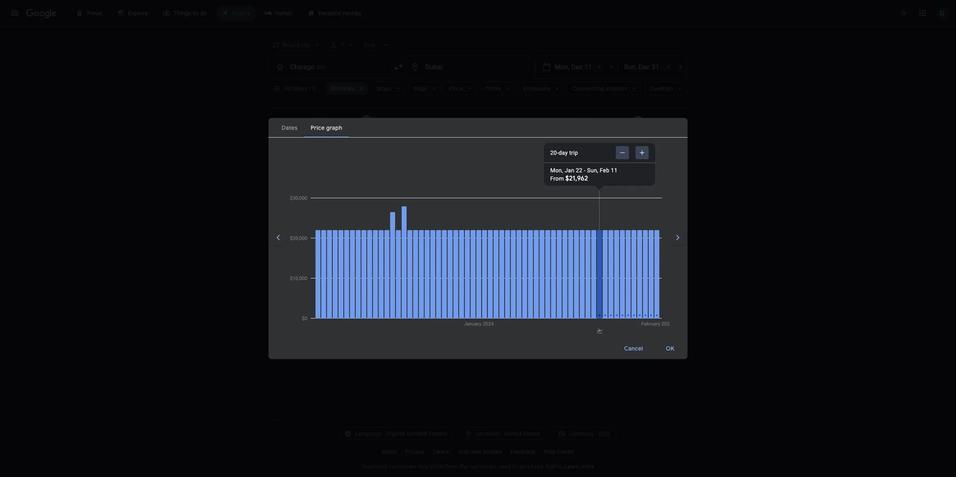 Task type: describe. For each thing, give the bounding box(es) containing it.
terms link
[[429, 445, 453, 458]]

20 hr 9 min ord – dxb
[[429, 281, 462, 296]]

emirates up the 12:46 pm
[[307, 229, 327, 235]]

2 inside 4,888 kg co 2
[[576, 283, 579, 290]]

states)
[[428, 430, 447, 437]]

20 for 20 hr 59 min
[[429, 250, 436, 258]]

+67%
[[539, 290, 552, 296]]

trip for $23,432
[[647, 260, 655, 266]]

learn more link
[[565, 463, 595, 470]]

location
[[476, 430, 500, 437]]

connecting airports button
[[568, 82, 642, 95]]

11
[[611, 167, 618, 174]]

stops
[[377, 85, 392, 92]]

20-
[[551, 149, 559, 156]]

from
[[551, 175, 564, 182]]

join user studies link
[[453, 445, 507, 458]]

feb
[[600, 167, 610, 174]]

1 inside 1 stop 3 hr 30 min iah
[[482, 250, 484, 258]]

required
[[302, 199, 321, 205]]

12:25 am
[[337, 281, 363, 289]]

differ
[[430, 463, 444, 470]]

price
[[450, 85, 463, 92]]

dxb for 25
[[442, 229, 452, 235]]

2 inside 6:16 pm – 12:25 am + 2
[[365, 280, 368, 285]]

30
[[492, 260, 498, 265]]

center
[[558, 448, 575, 455]]

round for $42,994
[[633, 291, 646, 297]]

ok button
[[657, 339, 685, 358]]

13 hr 25 min ord – dxb
[[429, 219, 464, 235]]

help center
[[544, 448, 575, 455]]

ord for 13 hr 25 min
[[429, 229, 439, 235]]

1 vertical spatial may
[[418, 463, 429, 470]]

ewr
[[482, 290, 492, 296]]

purchase
[[520, 463, 544, 470]]

1 round from the top
[[633, 229, 646, 235]]

departing
[[269, 186, 307, 197]]

2 currencies from the left
[[470, 463, 497, 470]]

1 vertical spatial flights
[[325, 313, 343, 320]]

total duration 13 hr 25 min. element
[[429, 219, 482, 229]]

+ for 7:45 pm
[[364, 249, 366, 255]]

Return text field
[[625, 56, 662, 78]]

dec 11 – 31
[[330, 116, 358, 124]]

+48%
[[539, 229, 552, 235]]

2 stops ewr , ath
[[482, 281, 505, 296]]

5,528 kg co 2
[[539, 250, 579, 259]]

(1)
[[310, 85, 316, 92]]

6:16 pm – 12:25 am + 2
[[307, 280, 368, 289]]

hr for 13 hr 25 min
[[436, 219, 442, 227]]

and
[[419, 199, 427, 205]]

-
[[584, 167, 586, 174]]

ok
[[666, 345, 675, 352]]

,
[[492, 290, 493, 296]]

united states
[[504, 430, 540, 437]]

(united
[[407, 430, 427, 437]]

total duration 20 hr 59 min. element
[[429, 250, 482, 259]]

emissions for 4,314
[[553, 229, 576, 235]]

2 inside 2 stops ewr , ath
[[482, 281, 485, 289]]

help center link
[[540, 445, 579, 458]]

english
[[386, 430, 406, 437]]

departing flights
[[269, 186, 333, 197]]

Departure text field
[[555, 56, 593, 78]]

bags
[[414, 85, 427, 92]]

about
[[382, 448, 397, 455]]

hr inside 1 stop 3 hr 30 min iah
[[486, 260, 491, 265]]

to
[[513, 463, 518, 470]]

flights.
[[545, 463, 563, 470]]

min for 20 hr 9 min
[[451, 281, 462, 289]]

departing flights main content
[[269, 115, 688, 335]]

emissions for 5,528
[[553, 260, 576, 265]]

ord for 20 hr 9 min
[[429, 290, 439, 296]]

1 inside popup button
[[341, 42, 345, 48]]

emissions
[[524, 85, 551, 92]]

2 inside 5,528 kg co 2
[[576, 252, 579, 259]]

7:45 pm
[[340, 250, 364, 258]]

min for 13 hr 25 min
[[453, 219, 464, 227]]

day
[[559, 149, 568, 156]]

1 stop 3 hr 30 min iah
[[482, 250, 517, 265]]

12:46 pm – 7:45 pm + 1
[[307, 249, 368, 258]]

12:46 pm
[[307, 250, 333, 258]]

stops
[[487, 281, 503, 289]]

user
[[470, 448, 482, 455]]

bag
[[428, 199, 437, 205]]

times button
[[481, 82, 516, 95]]

Arrival time: 12:25 AM on  Wednesday, December 13. text field
[[337, 280, 368, 289]]

learn more about tracked prices image
[[318, 116, 325, 124]]

cancel button
[[615, 339, 653, 358]]

round for $23,432
[[633, 260, 646, 266]]

airports
[[606, 85, 628, 92]]

hide
[[307, 313, 320, 320]]

leaves o'hare international airport at 6:16 pm on monday, december 11 and arrives at dubai international airport at 12:25 am on wednesday, december 13. element
[[307, 280, 368, 289]]

$21,962
[[566, 174, 588, 183]]

for
[[352, 199, 358, 205]]

$42,994
[[630, 281, 655, 289]]

4,314
[[539, 219, 555, 227]]

feedback link
[[507, 445, 540, 458]]

ath
[[495, 290, 505, 296]]

0 vertical spatial flights
[[309, 186, 333, 197]]

+89%
[[539, 260, 552, 265]]

– for 20 hr 9 min
[[439, 290, 442, 296]]

apply.
[[461, 199, 474, 205]]

studies
[[483, 448, 503, 455]]

scroll forward image
[[668, 228, 688, 247]]

feedback
[[511, 448, 536, 455]]

0 vertical spatial +
[[336, 199, 339, 205]]

passenger
[[475, 199, 500, 205]]

united, emirates for 12:46 pm
[[307, 260, 344, 265]]

currency
[[569, 430, 595, 437]]

5,528
[[539, 250, 555, 258]]

emirates inside popup button
[[331, 85, 355, 92]]



Task type: vqa. For each thing, say whether or not it's contained in the screenshot.
Tue, Jan 9 'ELEMENT'
no



Task type: locate. For each thing, give the bounding box(es) containing it.
united, for 12:46 pm
[[307, 260, 323, 265]]

adult.
[[364, 199, 377, 205]]

1 horizontal spatial fees
[[438, 199, 448, 205]]

13
[[429, 219, 435, 227]]

+67% emissions
[[539, 290, 576, 296]]

hr inside the 13 hr 25 min ord – dxb
[[436, 219, 442, 227]]

total duration 20 hr 9 min. element
[[429, 281, 482, 290]]

ord down total duration 20 hr 9 min. element in the bottom of the page
[[429, 290, 439, 296]]

– inside 12:46 pm – 7:45 pm + 1
[[335, 250, 339, 258]]

hr inside 20 hr 59 min ord – dxb
[[438, 250, 444, 258]]

language
[[355, 430, 382, 437]]

dxb inside the 13 hr 25 min ord – dxb
[[442, 229, 452, 235]]

trip down 23432 us dollars text box
[[647, 260, 655, 266]]

dxb
[[442, 229, 452, 235], [442, 260, 452, 265], [442, 290, 452, 296]]

trip right day
[[570, 149, 578, 156]]

20 for 20 hr 9 min
[[429, 281, 436, 289]]

1 vertical spatial united, emirates
[[307, 290, 344, 296]]

1 united, from the top
[[307, 260, 323, 265]]

iah
[[509, 260, 517, 265]]

$42,994 round trip
[[630, 281, 655, 297]]

flights right hide
[[325, 313, 343, 320]]

dxb down 25
[[442, 229, 452, 235]]

1 horizontal spatial currencies
[[470, 463, 497, 470]]

mon,
[[551, 167, 564, 174]]

0 vertical spatial 20
[[429, 250, 436, 258]]

privacy
[[406, 448, 425, 455]]

0 vertical spatial united, emirates
[[307, 260, 344, 265]]

may left differ
[[418, 463, 429, 470]]

22
[[576, 167, 583, 174]]

currencies down privacy
[[389, 463, 416, 470]]

dxb down 59
[[442, 260, 452, 265]]

united, emirates down 6:16 pm
[[307, 290, 344, 296]]

hr left 59
[[438, 250, 444, 258]]

1 inside 12:46 pm – 7:45 pm + 1
[[366, 249, 368, 255]]

1 fees from the left
[[341, 199, 351, 205]]

1 vertical spatial co
[[566, 281, 576, 289]]

2 united, emirates from the top
[[307, 290, 344, 296]]

united, emirates for 6:16 pm
[[307, 290, 344, 296]]

ord inside 20 hr 9 min ord – dxb
[[429, 290, 439, 296]]

– down total duration 13 hr 25 min. element
[[439, 229, 442, 235]]

– inside 6:16 pm – 12:25 am + 2
[[331, 281, 335, 289]]

+ inside 6:16 pm – 12:25 am + 2
[[363, 280, 365, 285]]

displayed currencies may differ from the currencies used to purchase flights. learn more
[[362, 463, 595, 470]]

duration button
[[645, 82, 687, 95]]

Arrival time: 7:45 PM on  Tuesday, December 12. text field
[[340, 249, 368, 258]]

Departure time: 12:46 PM. text field
[[307, 250, 333, 258]]

hr
[[436, 219, 442, 227], [438, 250, 444, 258], [486, 260, 491, 265], [438, 281, 444, 289]]

bags button
[[409, 82, 441, 95]]

united
[[504, 430, 522, 437]]

3 emissions from the top
[[553, 290, 576, 296]]

emissions down 5,528 kg co 2
[[553, 260, 576, 265]]

+
[[336, 199, 339, 205], [364, 249, 366, 255], [363, 280, 365, 285]]

42994 US dollars text field
[[630, 281, 655, 289]]

20 inside 20 hr 59 min ord – dxb
[[429, 250, 436, 258]]

duration
[[650, 85, 673, 92]]

layover (1 of 1) is a 3 hr 30 min layover at george bush intercontinental airport in houston. element
[[482, 259, 535, 266]]

min inside the 13 hr 25 min ord – dxb
[[453, 219, 464, 227]]

ord down 13 on the top left
[[429, 229, 439, 235]]

all filters (1) button
[[269, 82, 323, 95]]

1 vertical spatial kg
[[557, 281, 564, 289]]

hr right 3
[[486, 260, 491, 265]]

2 20 from the top
[[429, 281, 436, 289]]

all
[[284, 85, 291, 92]]

min inside 20 hr 9 min ord – dxb
[[451, 281, 462, 289]]

1 vertical spatial dxb
[[442, 260, 452, 265]]

hr for 20 hr 59 min
[[438, 250, 444, 258]]

2 fees from the left
[[438, 199, 448, 205]]

united, down the 12:46 pm
[[307, 260, 323, 265]]

2 round from the top
[[633, 260, 646, 266]]

scroll backward image
[[269, 228, 288, 247]]

min right 59
[[454, 250, 465, 258]]

united, emirates down the 12:46 pm
[[307, 260, 344, 265]]

2 up +67% emissions
[[576, 283, 579, 290]]

used
[[499, 463, 511, 470]]

more
[[581, 463, 595, 470]]

min inside 20 hr 59 min ord – dxb
[[454, 250, 465, 258]]

stop
[[486, 250, 499, 258]]

+ for 12:25 am
[[363, 280, 365, 285]]

1
[[341, 42, 345, 48], [360, 199, 363, 205], [366, 249, 368, 255], [482, 250, 484, 258]]

round inside $42,994 round trip
[[633, 291, 646, 297]]

price button
[[445, 82, 477, 95]]

2 emissions from the top
[[553, 260, 576, 265]]

learn
[[565, 463, 580, 470]]

emissions down 4,888 kg co 2
[[553, 290, 576, 296]]

flights
[[309, 186, 333, 197], [325, 313, 343, 320]]

1 vertical spatial united,
[[307, 290, 323, 296]]

round inside $23,432 round trip
[[633, 260, 646, 266]]

co up +89% emissions
[[566, 250, 576, 258]]

kg up +67% emissions
[[557, 281, 564, 289]]

filters
[[292, 85, 308, 92]]

trip up the $23,432
[[647, 229, 655, 235]]

– left 7:45 pm
[[335, 250, 339, 258]]

kg for 4,888
[[557, 281, 564, 289]]

from
[[446, 463, 458, 470]]

ord inside 20 hr 59 min ord – dxb
[[429, 260, 439, 265]]

0 vertical spatial co
[[566, 250, 576, 258]]

include
[[284, 199, 301, 205]]

trip inside $42,994 round trip
[[647, 291, 655, 297]]

2 right hide
[[321, 313, 324, 320]]

dxb inside 20 hr 9 min ord – dxb
[[442, 290, 452, 296]]

1 united, emirates from the top
[[307, 260, 344, 265]]

2 vertical spatial dxb
[[442, 290, 452, 296]]

1 dxb from the top
[[442, 229, 452, 235]]

about link
[[378, 445, 401, 458]]

2 vertical spatial +
[[363, 280, 365, 285]]

25
[[444, 219, 451, 227]]

ord for 20 hr 59 min
[[429, 260, 439, 265]]

3
[[482, 260, 485, 265]]

co for 5,528
[[566, 250, 576, 258]]

2
[[576, 252, 579, 259], [365, 280, 368, 285], [482, 281, 485, 289], [576, 283, 579, 290], [321, 313, 324, 320]]

2 up ewr
[[482, 281, 485, 289]]

1 vertical spatial round
[[633, 260, 646, 266]]

co inside 5,528 kg co 2
[[566, 250, 576, 258]]

+ down arrival time: 7:45 pm on  tuesday, december 12. text box
[[363, 280, 365, 285]]

min right 9
[[451, 281, 462, 289]]

round down 23432 us dollars text box
[[633, 260, 646, 266]]

kg up +89% emissions
[[557, 250, 564, 258]]

fees
[[341, 199, 351, 205], [438, 199, 448, 205]]

states
[[523, 430, 540, 437]]

0 vertical spatial dxb
[[442, 229, 452, 235]]

united, for 6:16 pm
[[307, 290, 323, 296]]

1 emissions from the top
[[553, 229, 576, 235]]

may left apply.
[[450, 199, 459, 205]]

+ inside 12:46 pm – 7:45 pm + 1
[[364, 249, 366, 255]]

mon, jan 22 - sun, feb 11 from $21,962
[[551, 167, 618, 183]]

emirates right (1)
[[331, 85, 355, 92]]

optional
[[378, 199, 398, 205]]

ord inside the 13 hr 25 min ord – dxb
[[429, 229, 439, 235]]

+ up arrival time: 12:25 am on  wednesday, december 13. text field
[[364, 249, 366, 255]]

none search field containing all filters (1)
[[269, 38, 688, 109]]

0 vertical spatial emissions
[[553, 229, 576, 235]]

min inside 1 stop 3 hr 30 min iah
[[499, 260, 508, 265]]

stops button
[[372, 82, 406, 95]]

1 stop flight. element
[[482, 250, 499, 259]]

emirates down 12:46 pm – 7:45 pm + 1
[[324, 260, 344, 265]]

united, down 6:16 pm text box
[[307, 290, 323, 296]]

1 vertical spatial 20
[[429, 281, 436, 289]]

3 ord from the top
[[429, 290, 439, 296]]

$23,432 round trip
[[631, 250, 655, 266]]

– down total duration 20 hr 59 min. element
[[439, 260, 442, 265]]

fees right bag
[[438, 199, 448, 205]]

1 horizontal spatial may
[[450, 199, 459, 205]]

layover (1 of 2) is a 2 hr 3 min layover at newark liberty international airport in newark. layover (2 of 2) is a 2 hr layover at athens international airport "eleftherios venizelos" in athens. element
[[482, 290, 535, 297]]

– for 13 hr 25 min
[[439, 229, 442, 235]]

round trip
[[633, 229, 655, 235]]

trip down $42,994
[[647, 291, 655, 297]]

flights up taxes
[[309, 186, 333, 197]]

trip for $42,994
[[647, 291, 655, 297]]

min for 20 hr 59 min
[[454, 250, 465, 258]]

– right 6:16 pm text box
[[331, 281, 335, 289]]

hr left 9
[[438, 281, 444, 289]]

1 vertical spatial +
[[364, 249, 366, 255]]

sun,
[[588, 167, 599, 174]]

kg inside 5,528 kg co 2
[[557, 250, 564, 258]]

trip for 20-
[[570, 149, 578, 156]]

hr inside 20 hr 9 min ord – dxb
[[438, 281, 444, 289]]

0 vertical spatial may
[[450, 199, 459, 205]]

0 vertical spatial ord
[[429, 229, 439, 235]]

co for 4,888
[[566, 281, 576, 289]]

emirates
[[331, 85, 355, 92], [307, 229, 327, 235], [324, 260, 344, 265], [324, 290, 344, 296]]

20 left 59
[[429, 250, 436, 258]]

None search field
[[269, 38, 688, 109]]

dxb for 9
[[442, 290, 452, 296]]

0 horizontal spatial fees
[[341, 199, 351, 205]]

hide 2 flights
[[307, 313, 343, 320]]

dxb inside 20 hr 59 min ord – dxb
[[442, 260, 452, 265]]

2 united, from the top
[[307, 290, 323, 296]]

join
[[458, 448, 469, 455]]

currencies down join user studies "link"
[[470, 463, 497, 470]]

2 right 12:25 am
[[365, 280, 368, 285]]

kg for 5,528
[[557, 250, 564, 258]]

1 vertical spatial ord
[[429, 260, 439, 265]]

2 dxb from the top
[[442, 260, 452, 265]]

dxb for 59
[[442, 260, 452, 265]]

min right 30
[[499, 260, 508, 265]]

+ right taxes
[[336, 199, 339, 205]]

ord down total duration 20 hr 59 min. element
[[429, 260, 439, 265]]

terms
[[433, 448, 449, 455]]

fees left for
[[341, 199, 351, 205]]

join user studies
[[458, 448, 503, 455]]

0 horizontal spatial currencies
[[389, 463, 416, 470]]

connecting airports
[[573, 85, 628, 92]]

1 currencies from the left
[[389, 463, 416, 470]]

passenger assistance button
[[475, 199, 526, 205]]

20 hr 59 min ord – dxb
[[429, 250, 465, 265]]

kg
[[557, 250, 564, 258], [557, 281, 564, 289]]

round down $42,994
[[633, 291, 646, 297]]

0 vertical spatial round
[[633, 229, 646, 235]]

– down total duration 20 hr 9 min. element in the bottom of the page
[[439, 290, 442, 296]]

leaves o'hare international airport at 12:46 pm on monday, december 11 and arrives at dubai international airport at 7:45 pm on tuesday, december 12. element
[[307, 249, 368, 258]]

2 up +89% emissions
[[576, 252, 579, 259]]

20 inside 20 hr 9 min ord – dxb
[[429, 281, 436, 289]]

2 vertical spatial ord
[[429, 290, 439, 296]]

co
[[566, 250, 576, 258], [566, 281, 576, 289]]

charges
[[399, 199, 417, 205]]

– inside 20 hr 59 min ord – dxb
[[439, 260, 442, 265]]

help
[[544, 448, 556, 455]]

1 button
[[327, 38, 359, 52]]

min right 25
[[453, 219, 464, 227]]

emirates down leaves o'hare international airport at 6:16 pm on monday, december 11 and arrives at dubai international airport at 12:25 am on wednesday, december 13. element
[[324, 290, 344, 296]]

– inside 20 hr 9 min ord – dxb
[[439, 290, 442, 296]]

emissions for 4,888
[[553, 290, 576, 296]]

may inside departing flights "main content"
[[450, 199, 459, 205]]

20 left 9
[[429, 281, 436, 289]]

hr for 20 hr 9 min
[[438, 281, 444, 289]]

– for 20 hr 59 min
[[439, 260, 442, 265]]

0 vertical spatial united,
[[307, 260, 323, 265]]

track
[[283, 116, 298, 124]]

co inside 4,888 kg co 2
[[566, 281, 576, 289]]

round up the $23,432
[[633, 229, 646, 235]]

track prices
[[283, 116, 316, 124]]

2 ord from the top
[[429, 260, 439, 265]]

– inside the 13 hr 25 min ord – dxb
[[439, 229, 442, 235]]

9
[[446, 281, 449, 289]]

usd
[[599, 430, 611, 437]]

trip inside $23,432 round trip
[[647, 260, 655, 266]]

1 vertical spatial emissions
[[553, 260, 576, 265]]

1 ord from the top
[[429, 229, 439, 235]]

hr right 13 on the top left
[[436, 219, 442, 227]]

emissions right +48%
[[553, 229, 576, 235]]

4,888 kg co 2
[[539, 281, 579, 290]]

2 vertical spatial emissions
[[553, 290, 576, 296]]

23432 US dollars text field
[[631, 250, 655, 258]]

0 vertical spatial kg
[[557, 250, 564, 258]]

prices include required taxes + fees for 1 adult. optional charges and bag fees may apply. passenger assistance
[[269, 199, 526, 205]]

dxb down 9
[[442, 290, 452, 296]]

3 dxb from the top
[[442, 290, 452, 296]]

find the best price region
[[269, 115, 688, 136]]

co up +67% emissions
[[566, 281, 576, 289]]

may
[[450, 199, 459, 205], [418, 463, 429, 470]]

–
[[439, 229, 442, 235], [335, 250, 339, 258], [439, 260, 442, 265], [331, 281, 335, 289], [439, 290, 442, 296]]

3 round from the top
[[633, 291, 646, 297]]

kg inside 4,888 kg co 2
[[557, 281, 564, 289]]

times
[[486, 85, 502, 92]]

1 20 from the top
[[429, 250, 436, 258]]

prices
[[269, 199, 283, 205]]

Departure time: 6:16 PM. text field
[[307, 281, 329, 289]]

swap origin and destination. image
[[394, 62, 404, 72]]

jan
[[565, 167, 575, 174]]

2 vertical spatial round
[[633, 291, 646, 297]]

2 stops flight. element
[[482, 281, 503, 290]]

0 horizontal spatial may
[[418, 463, 429, 470]]

emissions
[[553, 229, 576, 235], [553, 260, 576, 265], [553, 290, 576, 296]]



